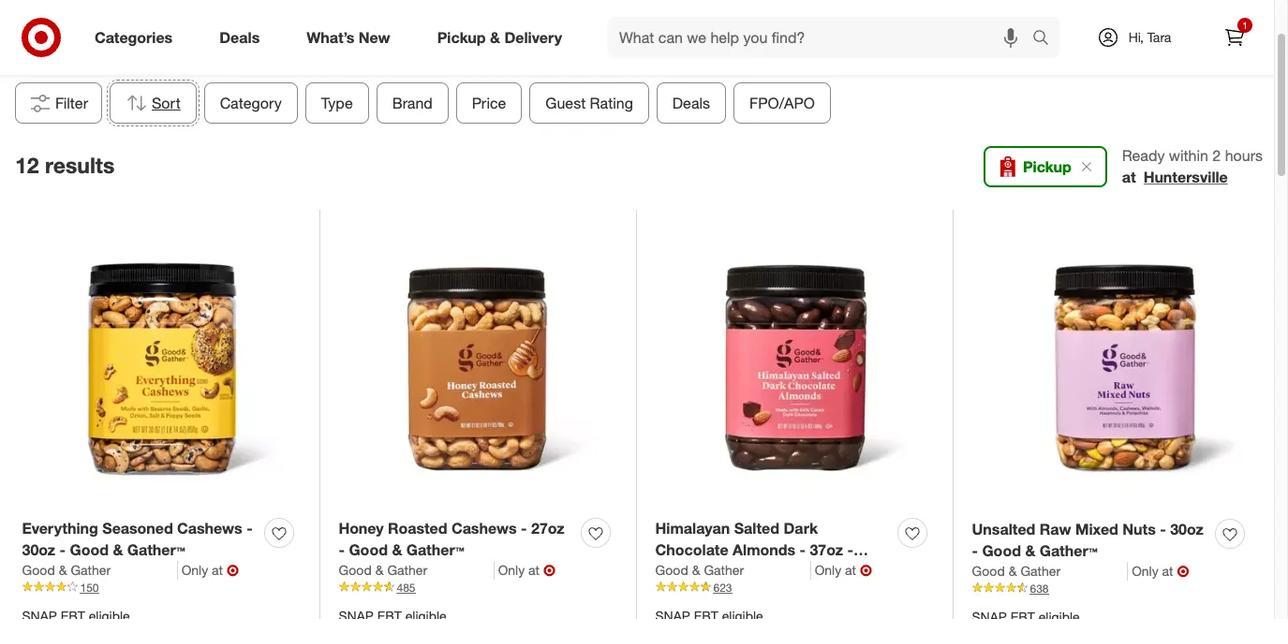 Task type: vqa. For each thing, say whether or not it's contained in the screenshot.
Qty 1
no



Task type: locate. For each thing, give the bounding box(es) containing it.
0 vertical spatial pickup
[[437, 28, 486, 46]]

good & gather up 638
[[972, 563, 1061, 579]]

638
[[1030, 581, 1049, 596]]

pickup for pickup & delivery
[[437, 28, 486, 46]]

1 cashews from the left
[[177, 519, 242, 538]]

ready within 2 hours at huntersville
[[1122, 146, 1263, 186]]

at up 638 link
[[1162, 563, 1173, 579]]

tara
[[1147, 29, 1171, 45]]

only for honey roasted cashews - 27oz - good & gather™
[[498, 562, 525, 578]]

only at ¬ for honey roasted cashews - 27oz - good & gather™
[[498, 561, 556, 580]]

unsalted
[[972, 520, 1036, 539]]

at for everything seasoned cashews - 30oz - good & gather™
[[212, 562, 223, 578]]

gather up 638
[[1021, 563, 1061, 579]]

& inside 'unsalted raw mixed nuts - 30oz - good & gather™'
[[1025, 541, 1036, 560]]

623
[[713, 581, 732, 595]]

only for unsalted raw mixed nuts - 30oz - good & gather™
[[1132, 563, 1159, 579]]

at up 623 link
[[845, 562, 856, 578]]

30oz
[[1170, 520, 1204, 539], [22, 540, 55, 559]]

only up 150 link
[[181, 562, 208, 578]]

deals button
[[657, 82, 726, 124]]

485 link
[[339, 580, 618, 596]]

type button
[[305, 82, 369, 124]]

good & gather up 150
[[22, 562, 111, 578]]

30oz right nuts
[[1170, 520, 1204, 539]]

at inside ready within 2 hours at huntersville
[[1122, 168, 1136, 186]]

huntersville
[[1144, 168, 1228, 186]]

unsalted raw mixed nuts - 30oz - good & gather™ image
[[972, 228, 1252, 508], [972, 228, 1252, 508]]

gather up 150
[[71, 562, 111, 578]]

1 vertical spatial pickup
[[1023, 157, 1072, 176]]

good & gather link up 485
[[339, 561, 494, 580]]

honey roasted cashews - 27oz - good & gather™
[[339, 519, 565, 559]]

cashews right the seasoned
[[177, 519, 242, 538]]

sort
[[152, 94, 181, 112]]

search
[[1024, 30, 1069, 48]]

unsalted raw mixed nuts - 30oz - good & gather™ link
[[972, 519, 1208, 562]]

1 vertical spatial 30oz
[[22, 540, 55, 559]]

1 vertical spatial deals
[[673, 94, 710, 112]]

deals inside button
[[673, 94, 710, 112]]

0 horizontal spatial pickup
[[437, 28, 486, 46]]

pickup inside button
[[1023, 157, 1072, 176]]

¬
[[227, 561, 239, 580], [543, 561, 556, 580], [860, 561, 872, 580], [1177, 562, 1189, 581]]

fpo/apo button
[[734, 82, 831, 124]]

gather™ down "raw"
[[1040, 541, 1098, 560]]

150
[[80, 581, 99, 595]]

gather™ down 'almonds'
[[713, 562, 771, 581]]

1 horizontal spatial cashews
[[452, 519, 517, 538]]

good inside 'unsalted raw mixed nuts - 30oz - good & gather™'
[[982, 541, 1021, 560]]

0 horizontal spatial 12
[[15, 151, 39, 178]]

good inside 'everything seasoned cashews - 30oz - good & gather™'
[[70, 540, 109, 559]]

dark
[[784, 519, 818, 538]]

only up 485 link
[[498, 562, 525, 578]]

1 link
[[1214, 17, 1255, 58]]

at for honey roasted cashews - 27oz - good & gather™
[[528, 562, 540, 578]]

filter
[[55, 94, 88, 112]]

0 horizontal spatial deals
[[219, 28, 260, 46]]

12 items
[[608, 37, 666, 56]]

gather™ down roasted
[[406, 540, 464, 559]]

& inside himalayan salted dark chocolate almonds - 37oz - good & gather™
[[698, 562, 709, 581]]

good & gather link up 150
[[22, 561, 178, 580]]

0 vertical spatial 30oz
[[1170, 520, 1204, 539]]

150 link
[[22, 580, 301, 596]]

himalayan salted dark chocolate almonds - 37oz - good & gather™
[[655, 519, 853, 581]]

pickup for pickup
[[1023, 157, 1072, 176]]

cashews for roasted
[[452, 519, 517, 538]]

2
[[1213, 146, 1221, 165]]

himalayan salted dark chocolate almonds - 37oz - good & gather™ image
[[655, 228, 934, 507], [655, 228, 934, 507]]

good inside himalayan salted dark chocolate almonds - 37oz - good & gather™
[[655, 562, 694, 581]]

good & gather down chocolate
[[655, 562, 744, 578]]

fpo/apo
[[750, 94, 815, 112]]

cashews
[[177, 519, 242, 538], [452, 519, 517, 538]]

30oz inside 'everything seasoned cashews - 30oz - good & gather™'
[[22, 540, 55, 559]]

1
[[1242, 20, 1248, 31]]

1 horizontal spatial 30oz
[[1170, 520, 1204, 539]]

only at ¬ down nuts
[[1132, 562, 1189, 581]]

new
[[359, 28, 390, 46]]

honey roasted cashews - 27oz - good & gather™ image
[[339, 228, 618, 507], [339, 228, 618, 507]]

only up 638 link
[[1132, 563, 1159, 579]]

-
[[247, 519, 253, 538], [521, 519, 527, 538], [1160, 520, 1166, 539], [60, 540, 66, 559], [339, 540, 345, 559], [800, 540, 806, 559], [847, 540, 853, 559], [972, 541, 978, 560]]

only for everything seasoned cashews - 30oz - good & gather™
[[181, 562, 208, 578]]

filter button
[[15, 82, 102, 124]]

good & gather link for seasoned
[[22, 561, 178, 580]]

2 cashews from the left
[[452, 519, 517, 538]]

gather for salted
[[704, 562, 744, 578]]

1 vertical spatial 12
[[15, 151, 39, 178]]

1 horizontal spatial deals
[[673, 94, 710, 112]]

huntersville button
[[1144, 167, 1228, 188]]

at
[[1122, 168, 1136, 186], [212, 562, 223, 578], [528, 562, 540, 578], [845, 562, 856, 578], [1162, 563, 1173, 579]]

search button
[[1024, 17, 1069, 62]]

pickup
[[437, 28, 486, 46], [1023, 157, 1072, 176]]

only at ¬
[[181, 561, 239, 580], [498, 561, 556, 580], [815, 561, 872, 580], [1132, 562, 1189, 581]]

deals for deals link
[[219, 28, 260, 46]]

good & gather up 485
[[339, 562, 427, 578]]

everything seasoned cashews - 30oz - good & gather™ image
[[22, 228, 301, 507], [22, 228, 301, 507]]

1 horizontal spatial pickup
[[1023, 157, 1072, 176]]

good & gather for everything
[[22, 562, 111, 578]]

12
[[608, 37, 625, 56], [15, 151, 39, 178]]

only at ¬ for everything seasoned cashews - 30oz - good & gather™
[[181, 561, 239, 580]]

good & gather link for salted
[[655, 561, 811, 580]]

gather up 485
[[387, 562, 427, 578]]

at down ready
[[1122, 168, 1136, 186]]

gather™ down the seasoned
[[127, 540, 185, 559]]

everything seasoned cashews - 30oz - good & gather™
[[22, 519, 253, 559]]

12 results
[[15, 151, 115, 178]]

&
[[490, 28, 500, 46], [113, 540, 123, 559], [392, 540, 402, 559], [1025, 541, 1036, 560], [59, 562, 67, 578], [375, 562, 384, 578], [692, 562, 700, 578], [698, 562, 709, 581], [1009, 563, 1017, 579]]

only at ¬ for unsalted raw mixed nuts - 30oz - good & gather™
[[1132, 562, 1189, 581]]

gather up '623'
[[704, 562, 744, 578]]

at down 27oz
[[528, 562, 540, 578]]

deals link
[[203, 17, 283, 58]]

30oz down everything
[[22, 540, 55, 559]]

at up 150 link
[[212, 562, 223, 578]]

good & gather link
[[22, 561, 178, 580], [339, 561, 494, 580], [655, 561, 811, 580], [972, 562, 1128, 581]]

gather™
[[127, 540, 185, 559], [406, 540, 464, 559], [1040, 541, 1098, 560], [713, 562, 771, 581]]

cashews up 485 link
[[452, 519, 517, 538]]

only down 37oz on the bottom right of the page
[[815, 562, 841, 578]]

deals right rating
[[673, 94, 710, 112]]

only
[[181, 562, 208, 578], [498, 562, 525, 578], [815, 562, 841, 578], [1132, 563, 1159, 579]]

only at ¬ down 27oz
[[498, 561, 556, 580]]

0 vertical spatial 12
[[608, 37, 625, 56]]

delivery
[[504, 28, 562, 46]]

¬ for unsalted raw mixed nuts - 30oz - good & gather™
[[1177, 562, 1189, 581]]

0 vertical spatial deals
[[219, 28, 260, 46]]

pickup button
[[984, 146, 1107, 187]]

0 horizontal spatial 30oz
[[22, 540, 55, 559]]

1 horizontal spatial 12
[[608, 37, 625, 56]]

categories
[[95, 28, 173, 46]]

good & gather
[[22, 562, 111, 578], [339, 562, 427, 578], [655, 562, 744, 578], [972, 563, 1061, 579]]

guest rating
[[546, 94, 633, 112]]

good & gather link up 638
[[972, 562, 1128, 581]]

pickup & delivery
[[437, 28, 562, 46]]

gather
[[71, 562, 111, 578], [387, 562, 427, 578], [704, 562, 744, 578], [1021, 563, 1061, 579]]

almonds
[[733, 540, 795, 559]]

good & gather link for raw
[[972, 562, 1128, 581]]

only at ¬ down 'everything seasoned cashews - 30oz - good & gather™'
[[181, 561, 239, 580]]

ready
[[1122, 146, 1165, 165]]

himalayan
[[655, 519, 730, 538]]

12 left results on the left top of the page
[[15, 151, 39, 178]]

gather™ inside himalayan salted dark chocolate almonds - 37oz - good & gather™
[[713, 562, 771, 581]]

category
[[220, 94, 282, 112]]

only at ¬ down 37oz on the bottom right of the page
[[815, 561, 872, 580]]

0 horizontal spatial cashews
[[177, 519, 242, 538]]

deals
[[219, 28, 260, 46], [673, 94, 710, 112]]

unsalted raw mixed nuts - 30oz - good & gather™
[[972, 520, 1204, 560]]

pickup & delivery link
[[421, 17, 586, 58]]

deals up category button
[[219, 28, 260, 46]]

27oz
[[531, 519, 565, 538]]

12 left items
[[608, 37, 625, 56]]

cashews inside honey roasted cashews - 27oz - good & gather™
[[452, 519, 517, 538]]

everything
[[22, 519, 98, 538]]

good & gather link up '623'
[[655, 561, 811, 580]]

good inside honey roasted cashews - 27oz - good & gather™
[[349, 540, 388, 559]]

good
[[70, 540, 109, 559], [349, 540, 388, 559], [982, 541, 1021, 560], [22, 562, 55, 578], [339, 562, 372, 578], [655, 562, 694, 581], [655, 562, 688, 578], [972, 563, 1005, 579]]

cashews for seasoned
[[177, 519, 242, 538]]

good & gather link for roasted
[[339, 561, 494, 580]]

honey roasted cashews - 27oz - good & gather™ link
[[339, 518, 574, 561]]

& inside 'everything seasoned cashews - 30oz - good & gather™'
[[113, 540, 123, 559]]

cashews inside 'everything seasoned cashews - 30oz - good & gather™'
[[177, 519, 242, 538]]



Task type: describe. For each thing, give the bounding box(es) containing it.
rating
[[590, 94, 633, 112]]

623 link
[[655, 580, 934, 596]]

¬ for himalayan salted dark chocolate almonds - 37oz - good & gather™
[[860, 561, 872, 580]]

gather™ inside honey roasted cashews - 27oz - good & gather™
[[406, 540, 464, 559]]

salted
[[734, 519, 779, 538]]

brand button
[[377, 82, 449, 124]]

¬ for honey roasted cashews - 27oz - good & gather™
[[543, 561, 556, 580]]

12 for 12 items
[[608, 37, 625, 56]]

chocolate
[[655, 540, 729, 559]]

& inside honey roasted cashews - 27oz - good & gather™
[[392, 540, 402, 559]]

gather for raw
[[1021, 563, 1061, 579]]

results
[[45, 151, 115, 178]]

categories link
[[79, 17, 196, 58]]

37oz
[[810, 540, 843, 559]]

What can we help you find? suggestions appear below search field
[[608, 17, 1037, 58]]

at for himalayan salted dark chocolate almonds - 37oz - good & gather™
[[845, 562, 856, 578]]

brand
[[392, 94, 433, 112]]

hi,
[[1129, 29, 1144, 45]]

honey
[[339, 519, 384, 538]]

category button
[[204, 82, 298, 124]]

good & gather for unsalted
[[972, 563, 1061, 579]]

what's new
[[307, 28, 390, 46]]

everything seasoned cashews - 30oz - good & gather™ link
[[22, 518, 257, 561]]

roasted
[[388, 519, 447, 538]]

sort button
[[110, 82, 197, 124]]

gather for roasted
[[387, 562, 427, 578]]

gather™ inside 'everything seasoned cashews - 30oz - good & gather™'
[[127, 540, 185, 559]]

seasoned
[[102, 519, 173, 538]]

only for himalayan salted dark chocolate almonds - 37oz - good & gather™
[[815, 562, 841, 578]]

what's
[[307, 28, 355, 46]]

hi, tara
[[1129, 29, 1171, 45]]

good & gather for himalayan
[[655, 562, 744, 578]]

gather™ inside 'unsalted raw mixed nuts - 30oz - good & gather™'
[[1040, 541, 1098, 560]]

mixed
[[1075, 520, 1118, 539]]

at for unsalted raw mixed nuts - 30oz - good & gather™
[[1162, 563, 1173, 579]]

price button
[[456, 82, 522, 124]]

638 link
[[972, 581, 1252, 597]]

price
[[472, 94, 506, 112]]

485
[[397, 581, 416, 595]]

guest rating button
[[530, 82, 649, 124]]

items
[[629, 37, 666, 56]]

30oz inside 'unsalted raw mixed nuts - 30oz - good & gather™'
[[1170, 520, 1204, 539]]

12 for 12 results
[[15, 151, 39, 178]]

¬ for everything seasoned cashews - 30oz - good & gather™
[[227, 561, 239, 580]]

gather for seasoned
[[71, 562, 111, 578]]

himalayan salted dark chocolate almonds - 37oz - good & gather™ link
[[655, 518, 890, 581]]

guest
[[546, 94, 586, 112]]

within
[[1169, 146, 1208, 165]]

type
[[321, 94, 353, 112]]

good & gather for honey
[[339, 562, 427, 578]]

deals for "deals" button at top right
[[673, 94, 710, 112]]

what's new link
[[291, 17, 414, 58]]

hours
[[1225, 146, 1263, 165]]

only at ¬ for himalayan salted dark chocolate almonds - 37oz - good & gather™
[[815, 561, 872, 580]]

raw
[[1040, 520, 1071, 539]]

nuts
[[1123, 520, 1156, 539]]



